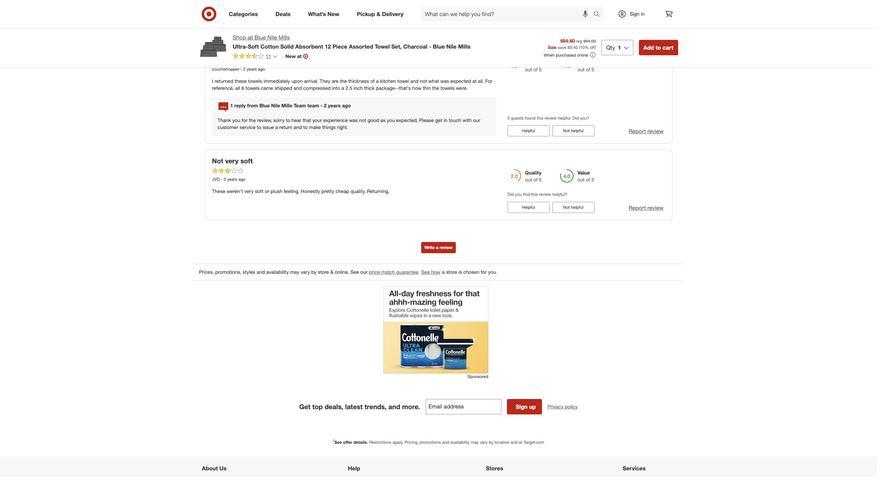 Task type: vqa. For each thing, say whether or not it's contained in the screenshot.
Motion™ All in Motion
no



Task type: describe. For each thing, give the bounding box(es) containing it.
purchased
[[556, 52, 576, 58]]

at inside i returned these towels immediately upon arrival. they are the thickness of a kitchen towel and not what was expected at all. for reference, all 6 towels came shipped and compressed into a 2.5 inch thick package--that's how thin the towels were.
[[473, 78, 477, 84]]

0 vertical spatial new
[[328, 10, 339, 17]]

a left kitchen
[[376, 78, 379, 84]]

see inside the * see offer details. restrictions apply. pricing, promotions and availability may vary by location and at target.com
[[334, 440, 342, 445]]

not helpful button for soft
[[553, 202, 595, 213]]

1 horizontal spatial in
[[641, 11, 645, 17]]

sign for sign up
[[516, 404, 528, 411]]

2 vertical spatial for
[[481, 269, 487, 275]]

and right promotions
[[442, 440, 449, 445]]

the down what
[[432, 85, 439, 91]]

online
[[577, 52, 589, 58]]

)
[[595, 45, 596, 50]]

the up the 2.5
[[340, 78, 347, 84]]

the inside thank you for the review, sorry to hear that your experience was not good as you expected, please get in touch with our customer service to issue a return and to make things right.
[[249, 117, 256, 123]]

$
[[568, 45, 570, 50]]

very thin towels
[[212, 47, 262, 55]]

issue
[[263, 124, 274, 130]]

1 inside region
[[230, 103, 233, 109]]

in inside thank you for the review, sorry to hear that your experience was not good as you expected, please get in touch with our customer service to issue a return and to make things right.
[[444, 117, 448, 123]]

soft left or
[[255, 188, 263, 194]]

these
[[235, 78, 247, 84]]

0 vertical spatial very
[[225, 157, 239, 165]]

the inside [this review was collected as part of a promotion.] i've been using this set as my main bathroom set for a couple weeks now. they are a great vibrant color , super soft and absorbent. even after washing them they stayed super soft and held up the thickness.
[[460, 20, 467, 26]]

up inside sign up button
[[529, 404, 536, 411]]

cart
[[663, 44, 674, 51]]

write a review button
[[421, 242, 456, 253]]

pickup & delivery link
[[351, 6, 412, 22]]

customer
[[218, 124, 238, 130]]

$84.60 reg $94.00 sale save $ 9.40 ( 10 % off )
[[548, 38, 596, 50]]

1 not helpful button from the top
[[553, 15, 595, 26]]

not very soft
[[212, 157, 253, 165]]

very
[[212, 47, 226, 55]]

categories
[[229, 10, 258, 17]]

1 horizontal spatial see
[[351, 269, 359, 275]]

inch
[[354, 85, 363, 91]]

[this review was collected as part of a promotion.] i've been using this set as my main bathroom set for a couple weeks now. they are a great vibrant color , super soft and absorbent. even after washing them they stayed super soft and held up the thickness.
[[212, 13, 497, 26]]

did for 5 guests found this review helpful. did you?
[[573, 115, 579, 121]]

our inside thank you for the review, sorry to hear that your experience was not good as you expected, please get in touch with our customer service to issue a return and to make things right.
[[473, 117, 480, 123]]

when purchased online
[[544, 52, 589, 58]]

deals
[[276, 10, 291, 17]]

ago for very thin towels
[[258, 66, 265, 72]]

to up return
[[286, 117, 290, 123]]

1 horizontal spatial how
[[431, 269, 441, 275]]

3
[[508, 5, 510, 10]]

styles
[[243, 269, 255, 275]]

2 horizontal spatial ago
[[342, 103, 351, 109]]

make
[[309, 124, 321, 130]]

find
[[523, 192, 530, 197]]

couchshopper - 2 years ago
[[212, 66, 265, 72]]

was inside i returned these towels immediately upon arrival. they are the thickness of a kitchen towel and not what was expected at all. for reference, all 6 towels came shipped and compressed into a 2.5 inch thick package--that's how thin the towels were.
[[441, 78, 449, 84]]

by inside region
[[311, 269, 317, 275]]

1 super from the left
[[268, 20, 281, 26]]

charcoal
[[403, 43, 428, 50]]

i've
[[323, 13, 331, 19]]

soft up jvd - 2 years ago
[[241, 157, 253, 165]]

to down that
[[303, 124, 308, 130]]

towels left the were.
[[441, 85, 455, 91]]

review inside button
[[440, 245, 453, 250]]

to down review,
[[257, 124, 261, 130]]

6
[[242, 85, 244, 91]]

deals link
[[270, 6, 299, 22]]

and inside thank you for the review, sorry to hear that your experience was not good as you expected, please get in touch with our customer service to issue a return and to make things right.
[[294, 124, 302, 130]]

not for 3 guests found this review helpful. did you?
[[563, 18, 570, 23]]

reg
[[576, 38, 583, 44]]

sponsored
[[468, 374, 488, 380]]

0 horizontal spatial our
[[360, 269, 368, 275]]

privacy policy
[[548, 404, 578, 410]]

1 vertical spatial new
[[285, 53, 296, 59]]

assorted
[[349, 43, 373, 50]]

0 horizontal spatial as
[[271, 13, 276, 19]]

1 vertical spatial &
[[330, 269, 334, 275]]

bathroom
[[401, 13, 422, 19]]

and left more.
[[389, 403, 400, 411]]

get
[[299, 403, 311, 411]]

about
[[202, 465, 218, 472]]

1 horizontal spatial 1
[[618, 44, 621, 51]]

& inside pickup & delivery link
[[377, 10, 381, 17]]

not helpful button for towels
[[553, 125, 595, 137]]

may inside region
[[290, 269, 299, 275]]

things
[[322, 124, 336, 130]]

2 horizontal spatial years
[[328, 103, 341, 109]]

found for 5
[[525, 115, 536, 121]]

of inside [this review was collected as part of a promotion.] i've been using this set as my main bathroom set for a couple weeks now. they are a great vibrant color , super soft and absorbent. even after washing them they stayed super soft and held up the thickness.
[[288, 13, 292, 19]]

ultra-
[[233, 43, 248, 50]]

2 out of 5 from the left
[[578, 66, 595, 72]]

years for towels
[[247, 66, 257, 72]]

a inside thank you for the review, sorry to hear that your experience was not good as you expected, please get in touch with our customer service to issue a return and to make things right.
[[275, 124, 278, 130]]

towels left 11
[[242, 47, 262, 55]]

you? for 5 guests found this review helpful. did you?
[[580, 115, 589, 121]]

are inside i returned these towels immediately upon arrival. they are the thickness of a kitchen towel and not what was expected at all. for reference, all 6 towels came shipped and compressed into a 2.5 inch thick package--that's how thin the towels were.
[[332, 78, 339, 84]]

[this
[[212, 13, 223, 19]]

all inside shop all blue nile mills ultra-soft cotton solid absorbent 12 piece assorted towel set, charcoal - blue nile mills
[[248, 34, 253, 41]]

advertisement region
[[383, 286, 488, 374]]

2 store from the left
[[446, 269, 457, 275]]

stores
[[486, 465, 503, 472]]

guests for 3
[[511, 5, 524, 10]]

thank
[[218, 117, 231, 123]]

delivery
[[382, 10, 404, 17]]

returning.
[[367, 188, 390, 194]]

0 vertical spatial blue
[[255, 34, 266, 41]]

*
[[333, 439, 334, 443]]

they
[[382, 20, 392, 26]]

%
[[585, 45, 589, 50]]

out inside quality out of 5
[[525, 177, 532, 183]]

immediately
[[264, 78, 290, 84]]

1 out of 5 from the left
[[525, 66, 542, 72]]

color
[[253, 20, 264, 26]]

policy
[[565, 404, 578, 410]]

- right the jvd
[[221, 177, 223, 182]]

1 helpful button from the top
[[508, 15, 550, 26]]

a left the 2.5
[[342, 85, 344, 91]]

vary inside region
[[301, 269, 310, 275]]

with
[[463, 117, 472, 123]]

and left the held
[[433, 20, 441, 26]]

great
[[224, 20, 236, 26]]

i returned these towels immediately upon arrival. they are the thickness of a kitchen towel and not what was expected at all. for reference, all 6 towels came shipped and compressed into a 2.5 inch thick package--that's how thin the towels were.
[[212, 78, 492, 91]]

up inside [this review was collected as part of a promotion.] i've been using this set as my main bathroom set for a couple weeks now. they are a great vibrant color , super soft and absorbent. even after washing them they stayed super soft and held up the thickness.
[[453, 20, 459, 26]]

experience
[[323, 117, 348, 123]]

availability inside region
[[266, 269, 289, 275]]

report review button for very thin towels
[[629, 127, 664, 135]]

from
[[247, 103, 258, 109]]

a left couple
[[439, 13, 442, 19]]

region containing very thin towels
[[194, 0, 684, 387]]

2 for soft
[[224, 177, 226, 182]]

11
[[266, 53, 271, 59]]

touch
[[449, 117, 461, 123]]

to inside the add to cart button
[[656, 44, 661, 51]]

2 horizontal spatial see
[[421, 269, 430, 275]]

report review for very thin towels
[[629, 128, 664, 135]]

when
[[544, 52, 555, 58]]

not helpful for not very soft
[[563, 205, 584, 210]]

thick
[[364, 85, 375, 91]]

absorbent
[[295, 43, 323, 50]]

helpful button for not very soft
[[508, 202, 550, 213]]

promotions
[[420, 440, 441, 445]]

and down upon
[[294, 85, 302, 91]]

stayed
[[393, 20, 408, 26]]

that's
[[399, 85, 411, 91]]

team
[[294, 103, 306, 109]]

new at
[[285, 53, 302, 59]]

see how button
[[421, 269, 441, 276]]

mills inside region
[[282, 103, 292, 109]]

helpful. for 5 guests found this review helpful. did you?
[[558, 115, 572, 121]]

using
[[344, 13, 356, 19]]

chosen
[[464, 269, 480, 275]]

helpful for soft
[[522, 205, 535, 210]]

helpful button for very thin towels
[[508, 125, 550, 137]]

been
[[332, 13, 343, 19]]

or
[[265, 188, 269, 194]]

- right team at the left top of the page
[[321, 103, 323, 109]]

was inside thank you for the review, sorry to hear that your experience was not good as you expected, please get in touch with our customer service to issue a return and to make things right.
[[349, 117, 358, 123]]

1 vertical spatial blue
[[433, 43, 445, 50]]

at inside the * see offer details. restrictions apply. pricing, promotions and availability may vary by location and at target.com
[[519, 440, 523, 445]]

towels up came
[[248, 78, 262, 84]]

quality.
[[351, 188, 366, 194]]

not helpful for very thin towels
[[563, 128, 584, 133]]

latest
[[345, 403, 363, 411]]

these
[[212, 188, 225, 194]]

package-
[[376, 85, 397, 91]]

1 horizontal spatial very
[[244, 188, 254, 194]]

- up these
[[240, 66, 242, 72]]

hear
[[292, 117, 301, 123]]

report review button for not very soft
[[629, 204, 664, 212]]

not for did you find this review helpful?
[[563, 205, 570, 210]]

helpful for soft
[[571, 205, 584, 210]]

this for 5
[[537, 115, 544, 121]]

of inside value out of 5
[[586, 177, 590, 183]]

- inside i returned these towels immediately upon arrival. they are the thickness of a kitchen towel and not what was expected at all. for reference, all 6 towels came shipped and compressed into a 2.5 inch thick package--that's how thin the towels were.
[[397, 85, 399, 91]]

target.com
[[524, 440, 544, 445]]

10
[[580, 45, 585, 50]]

a right deals
[[293, 13, 296, 19]]

may inside the * see offer details. restrictions apply. pricing, promotions and availability may vary by location and at target.com
[[471, 440, 479, 445]]

sale
[[548, 45, 557, 50]]

upon
[[292, 78, 303, 84]]

review inside [this review was collected as part of a promotion.] i've been using this set as my main bathroom set for a couple weeks now. they are a great vibrant color , super soft and absorbent. even after washing them they stayed super soft and held up the thickness.
[[224, 13, 238, 19]]

absorbent.
[[302, 20, 325, 26]]

jvd - 2 years ago
[[212, 177, 246, 182]]

1 vertical spatial nile
[[447, 43, 457, 50]]

sign in
[[630, 11, 645, 17]]

right.
[[337, 124, 348, 130]]

2 horizontal spatial 2
[[324, 103, 327, 109]]

was inside [this review was collected as part of a promotion.] i've been using this set as my main bathroom set for a couple weeks now. they are a great vibrant color , super soft and absorbent. even after washing them they stayed super soft and held up the thickness.
[[239, 13, 248, 19]]

a right 'see how' button
[[442, 269, 445, 275]]

and right styles
[[257, 269, 265, 275]]

kitchen
[[380, 78, 396, 84]]

this for 3
[[537, 5, 544, 10]]

honestly
[[301, 188, 320, 194]]

0 horizontal spatial at
[[297, 53, 302, 59]]

get top deals, latest trends, and more.
[[299, 403, 420, 411]]



Task type: locate. For each thing, give the bounding box(es) containing it.
1 vertical spatial years
[[328, 103, 341, 109]]

jvd
[[212, 177, 220, 182]]

1 horizontal spatial as
[[375, 13, 380, 19]]

did you find this review helpful?
[[508, 192, 567, 197]]

2 for towels
[[243, 66, 246, 72]]

1 you? from the top
[[580, 5, 589, 10]]

0 vertical spatial by
[[311, 269, 317, 275]]

not helpful up $84.60
[[563, 18, 584, 23]]

- right charcoal
[[429, 43, 431, 50]]

3 helpful button from the top
[[508, 202, 550, 213]]

1 vertical spatial report
[[629, 204, 646, 211]]

1 helpful. from the top
[[558, 5, 572, 10]]

blue inside region
[[259, 103, 270, 109]]

get
[[435, 117, 443, 123]]

0 horizontal spatial very
[[225, 157, 239, 165]]

2 up these
[[243, 66, 246, 72]]

region
[[194, 0, 684, 387]]

helpful button down 3 guests found this review helpful. did you?
[[508, 15, 550, 26]]

blue up soft
[[255, 34, 266, 41]]

see right online.
[[351, 269, 359, 275]]

0 horizontal spatial are
[[212, 20, 219, 26]]

not helpful button up $84.60
[[553, 15, 595, 26]]

2 not helpful from the top
[[563, 128, 584, 133]]

they inside [this review was collected as part of a promotion.] i've been using this set as my main bathroom set for a couple weeks now. they are a great vibrant color , super soft and absorbent. even after washing them they stayed super soft and held up the thickness.
[[486, 13, 497, 19]]

are up "into"
[[332, 78, 339, 84]]

this for did
[[531, 192, 538, 197]]

you for did
[[515, 192, 522, 197]]

now.
[[475, 13, 484, 19]]

1 vertical spatial thin
[[423, 85, 431, 91]]

2
[[243, 66, 246, 72], [324, 103, 327, 109], [224, 177, 226, 182]]

guarantee
[[396, 269, 418, 275]]

1 horizontal spatial our
[[473, 117, 480, 123]]

2 report review from the top
[[629, 204, 664, 211]]

was right experience
[[349, 117, 358, 123]]

plush
[[271, 188, 283, 194]]

found for 3
[[525, 5, 536, 10]]

1 vertical spatial for
[[242, 117, 248, 123]]

0 horizontal spatial years
[[227, 177, 237, 182]]

are down [this
[[212, 20, 219, 26]]

1 vertical spatial not helpful
[[563, 128, 584, 133]]

a down sorry
[[275, 124, 278, 130]]

1 horizontal spatial are
[[332, 78, 339, 84]]

not helpful
[[563, 18, 584, 23], [563, 128, 584, 133], [563, 205, 584, 210]]

1 horizontal spatial set
[[424, 13, 431, 19]]

are inside [this review was collected as part of a promotion.] i've been using this set as my main bathroom set for a couple weeks now. they are a great vibrant color , super soft and absorbent. even after washing them they stayed super soft and held up the thickness.
[[212, 20, 219, 26]]

add
[[644, 44, 654, 51]]

2 report from the top
[[629, 204, 646, 211]]

1 vertical spatial not helpful button
[[553, 125, 595, 137]]

very
[[225, 157, 239, 165], [244, 188, 254, 194]]

2 report review button from the top
[[629, 204, 664, 212]]

11 link
[[233, 53, 278, 61]]

the up service
[[249, 117, 256, 123]]

soft left the held
[[423, 20, 431, 26]]

our left 'price'
[[360, 269, 368, 275]]

1 horizontal spatial not
[[420, 78, 427, 84]]

sign
[[630, 11, 640, 17], [516, 404, 528, 411]]

as left my
[[375, 13, 380, 19]]

1 found from the top
[[525, 5, 536, 10]]

see right .
[[421, 269, 430, 275]]

0 horizontal spatial out of 5
[[525, 66, 542, 72]]

0 horizontal spatial up
[[453, 20, 459, 26]]

12
[[325, 43, 331, 50]]

by inside the * see offer details. restrictions apply. pricing, promotions and availability may vary by location and at target.com
[[489, 440, 494, 445]]

by left online.
[[311, 269, 317, 275]]

1 horizontal spatial years
[[247, 66, 257, 72]]

at down absorbent at the top left
[[297, 53, 302, 59]]

mills down thickness.
[[458, 43, 471, 50]]

1 report review from the top
[[629, 128, 664, 135]]

1 vertical spatial up
[[529, 404, 536, 411]]

what
[[429, 78, 439, 84]]

report for very thin towels
[[629, 128, 646, 135]]

1 horizontal spatial may
[[471, 440, 479, 445]]

availability right promotions
[[451, 440, 470, 445]]

years up experience
[[328, 103, 341, 109]]

1 vertical spatial was
[[441, 78, 449, 84]]

1 vertical spatial all
[[235, 85, 240, 91]]

1 vertical spatial in
[[444, 117, 448, 123]]

image of ultra-soft cotton solid absorbent 12 piece assorted towel set, charcoal - blue nile mills image
[[199, 34, 227, 62]]

report review button
[[629, 127, 664, 135], [629, 204, 664, 212]]

helpful down find
[[522, 205, 535, 210]]

all left 6
[[235, 85, 240, 91]]

the down 'weeks'
[[460, 20, 467, 26]]

new up even on the left of page
[[328, 10, 339, 17]]

3 helpful from the top
[[571, 205, 584, 210]]

0 vertical spatial helpful button
[[508, 15, 550, 26]]

1 left reply
[[230, 103, 233, 109]]

ago down the 2.5
[[342, 103, 351, 109]]

0 horizontal spatial for
[[242, 117, 248, 123]]

5
[[539, 66, 542, 72], [592, 66, 595, 72], [508, 115, 510, 121], [539, 177, 542, 183], [592, 177, 595, 183]]

0 horizontal spatial ago
[[239, 177, 246, 182]]

1 horizontal spatial vary
[[480, 440, 488, 445]]

location
[[495, 440, 510, 445]]

1 helpful from the top
[[571, 18, 584, 23]]

did for 3 guests found this review helpful. did you?
[[573, 5, 579, 10]]

helpful down value out of 5
[[571, 205, 584, 210]]

1 horizontal spatial 2
[[243, 66, 246, 72]]

thin down shop on the left
[[228, 47, 240, 55]]

not left good
[[359, 117, 366, 123]]

1 horizontal spatial at
[[473, 78, 477, 84]]

1 horizontal spatial thin
[[423, 85, 431, 91]]

2 vertical spatial 2
[[224, 177, 226, 182]]

0 vertical spatial helpful
[[571, 18, 584, 23]]

see
[[351, 269, 359, 275], [421, 269, 430, 275], [334, 440, 342, 445]]

offer
[[343, 440, 352, 445]]

details.
[[354, 440, 368, 445]]

2 horizontal spatial for
[[481, 269, 487, 275]]

helpful. for 3 guests found this review helpful. did you?
[[558, 5, 572, 10]]

availability inside the * see offer details. restrictions apply. pricing, promotions and availability may vary by location and at target.com
[[451, 440, 470, 445]]

all up soft
[[248, 34, 253, 41]]

very right weren't
[[244, 188, 254, 194]]

they up compressed
[[320, 78, 330, 84]]

out inside value out of 5
[[578, 177, 585, 183]]

couchshopper
[[212, 66, 239, 72]]

helpful for towels
[[522, 128, 535, 133]]

1 reply from blue nile mills team team - 2 years ago
[[230, 103, 351, 109]]

and right location
[[511, 440, 518, 445]]

5 inside value out of 5
[[592, 177, 595, 183]]

expected
[[451, 78, 471, 84]]

trends,
[[365, 403, 387, 411]]

1 store from the left
[[318, 269, 329, 275]]

2 vertical spatial helpful
[[522, 205, 535, 210]]

1 horizontal spatial &
[[377, 10, 381, 17]]

helpful button down 5 guests found this review helpful. did you?
[[508, 125, 550, 137]]

1 report from the top
[[629, 128, 646, 135]]

2 found from the top
[[525, 115, 536, 121]]

vary
[[301, 269, 310, 275], [480, 440, 488, 445]]

all inside i returned these towels immediately upon arrival. they are the thickness of a kitchen towel and not what was expected at all. for reference, all 6 towels came shipped and compressed into a 2.5 inch thick package--that's how thin the towels were.
[[235, 85, 240, 91]]

2 horizontal spatial as
[[381, 117, 386, 123]]

for left couple
[[432, 13, 438, 19]]

0 vertical spatial not helpful button
[[553, 15, 595, 26]]

soft down part
[[282, 20, 291, 26]]

at left all. in the top right of the page
[[473, 78, 477, 84]]

1 horizontal spatial you
[[387, 117, 395, 123]]

2 super from the left
[[409, 20, 421, 26]]

and right towel
[[410, 78, 419, 84]]

blue right charcoal
[[433, 43, 445, 50]]

1 horizontal spatial by
[[489, 440, 494, 445]]

sign inside button
[[516, 404, 528, 411]]

you for thank
[[232, 117, 240, 123]]

5 inside quality out of 5
[[539, 177, 542, 183]]

soft
[[282, 20, 291, 26], [423, 20, 431, 26], [241, 157, 253, 165], [255, 188, 263, 194]]

how
[[412, 85, 422, 91], [431, 269, 441, 275]]

nile
[[267, 34, 277, 41], [447, 43, 457, 50], [271, 103, 280, 109]]

1 set from the left
[[367, 13, 373, 19]]

all
[[248, 34, 253, 41], [235, 85, 240, 91]]

1 vertical spatial helpful button
[[508, 125, 550, 137]]

helpful down 5 guests found this review helpful. did you?
[[571, 128, 584, 133]]

None text field
[[426, 400, 501, 415]]

nile up the cotton
[[267, 34, 277, 41]]

0 horizontal spatial super
[[268, 20, 281, 26]]

2 helpful from the top
[[571, 128, 584, 133]]

ago for not very soft
[[239, 177, 246, 182]]

not inside thank you for the review, sorry to hear that your experience was not good as you expected, please get in touch with our customer service to issue a return and to make things right.
[[359, 117, 366, 123]]

1 vertical spatial 1
[[230, 103, 233, 109]]

add to cart
[[644, 44, 674, 51]]

report
[[629, 128, 646, 135], [629, 204, 646, 211]]

2 vertical spatial not helpful
[[563, 205, 584, 210]]

a inside button
[[436, 245, 439, 250]]

search button
[[590, 6, 607, 23]]

store
[[318, 269, 329, 275], [446, 269, 457, 275]]

as inside thank you for the review, sorry to hear that your experience was not good as you expected, please get in touch with our customer service to issue a return and to make things right.
[[381, 117, 386, 123]]

for
[[485, 78, 492, 84]]

report review for not very soft
[[629, 204, 664, 211]]

2 horizontal spatial you
[[515, 192, 522, 197]]

you? for 3 guests found this review helpful. did you?
[[580, 5, 589, 10]]

ago down "11" link
[[258, 66, 265, 72]]

1 vertical spatial report review button
[[629, 204, 664, 212]]

0 horizontal spatial you
[[232, 117, 240, 123]]

see left offer
[[334, 440, 342, 445]]

not inside i returned these towels immediately upon arrival. they are the thickness of a kitchen towel and not what was expected at all. for reference, all 6 towels came shipped and compressed into a 2.5 inch thick package--that's how thin the towels were.
[[420, 78, 427, 84]]

as left part
[[271, 13, 276, 19]]

helpful down 5 guests found this review helpful. did you?
[[522, 128, 535, 133]]

cotton
[[261, 43, 279, 50]]

1 helpful from the top
[[522, 18, 535, 23]]

a right write
[[436, 245, 439, 250]]

they right now. at the top right
[[486, 13, 497, 19]]

0 horizontal spatial by
[[311, 269, 317, 275]]

super right ,
[[268, 20, 281, 26]]

3 not helpful button from the top
[[553, 202, 595, 213]]

of inside quality out of 5
[[534, 177, 538, 183]]

1 horizontal spatial all
[[248, 34, 253, 41]]

2 vertical spatial did
[[508, 192, 514, 197]]

thin inside i returned these towels immediately upon arrival. they are the thickness of a kitchen towel and not what was expected at all. for reference, all 6 towels came shipped and compressed into a 2.5 inch thick package--that's how thin the towels were.
[[423, 85, 431, 91]]

0 horizontal spatial how
[[412, 85, 422, 91]]

guests for 5
[[511, 115, 524, 121]]

1 vertical spatial you?
[[580, 115, 589, 121]]

up left privacy at the bottom right
[[529, 404, 536, 411]]

about us
[[202, 465, 227, 472]]

for left you.
[[481, 269, 487, 275]]

them
[[370, 20, 381, 26]]

how right .
[[431, 269, 441, 275]]

1 horizontal spatial was
[[349, 117, 358, 123]]

2 you? from the top
[[580, 115, 589, 121]]

in
[[641, 11, 645, 17], [444, 117, 448, 123]]

availability
[[266, 269, 289, 275], [451, 440, 470, 445]]

deals,
[[325, 403, 343, 411]]

not for 5 guests found this review helpful. did you?
[[563, 128, 570, 133]]

,
[[266, 20, 267, 26]]

price
[[369, 269, 380, 275]]

us
[[219, 465, 227, 472]]

1 vertical spatial how
[[431, 269, 441, 275]]

nile inside region
[[271, 103, 280, 109]]

1 horizontal spatial availability
[[451, 440, 470, 445]]

for up service
[[242, 117, 248, 123]]

not
[[420, 78, 427, 84], [359, 117, 366, 123]]

into
[[332, 85, 340, 91]]

0 horizontal spatial not
[[359, 117, 366, 123]]

by left location
[[489, 440, 494, 445]]

weeks
[[459, 13, 473, 19]]

helpful for towels
[[571, 128, 584, 133]]

off
[[590, 45, 595, 50]]

2 helpful. from the top
[[558, 115, 572, 121]]

0 vertical spatial in
[[641, 11, 645, 17]]

vary inside the * see offer details. restrictions apply. pricing, promotions and availability may vary by location and at target.com
[[480, 440, 488, 445]]

1 vertical spatial vary
[[480, 440, 488, 445]]

qty
[[606, 44, 615, 51]]

nile down the held
[[447, 43, 457, 50]]

2 vertical spatial years
[[227, 177, 237, 182]]

you?
[[580, 5, 589, 10], [580, 115, 589, 121]]

store left is
[[446, 269, 457, 275]]

1 vertical spatial helpful
[[571, 128, 584, 133]]

What can we help you find? suggestions appear below search field
[[421, 6, 595, 22]]

0 vertical spatial found
[[525, 5, 536, 10]]

sign in link
[[612, 6, 656, 22]]

washing
[[350, 20, 368, 26]]

not up the jvd
[[212, 157, 223, 165]]

out
[[525, 66, 532, 72], [578, 66, 585, 72], [525, 177, 532, 183], [578, 177, 585, 183]]

0 horizontal spatial 1
[[230, 103, 233, 109]]

2 helpful button from the top
[[508, 125, 550, 137]]

-
[[429, 43, 431, 50], [240, 66, 242, 72], [397, 85, 399, 91], [321, 103, 323, 109], [221, 177, 223, 182]]

top
[[312, 403, 323, 411]]

1 vertical spatial mills
[[458, 43, 471, 50]]

1 right qty
[[618, 44, 621, 51]]

0 horizontal spatial thin
[[228, 47, 240, 55]]

1 vertical spatial by
[[489, 440, 494, 445]]

mills up solid
[[279, 34, 290, 41]]

report for not very soft
[[629, 204, 646, 211]]

not helpful down helpful?
[[563, 205, 584, 210]]

1 report review button from the top
[[629, 127, 664, 135]]

0 vertical spatial not helpful
[[563, 18, 584, 23]]

0 vertical spatial was
[[239, 13, 248, 19]]

and down hear in the top left of the page
[[294, 124, 302, 130]]

you up customer
[[232, 117, 240, 123]]

mills
[[279, 34, 290, 41], [458, 43, 471, 50], [282, 103, 292, 109]]

a down [this
[[220, 20, 223, 26]]

0 vertical spatial how
[[412, 85, 422, 91]]

super down bathroom
[[409, 20, 421, 26]]

was
[[239, 13, 248, 19], [441, 78, 449, 84], [349, 117, 358, 123]]

2 vertical spatial nile
[[271, 103, 280, 109]]

2 right the jvd
[[224, 177, 226, 182]]

years down "11" link
[[247, 66, 257, 72]]

pricing,
[[405, 440, 419, 445]]

not helpful button down helpful?
[[553, 202, 595, 213]]

0 vertical spatial mills
[[279, 34, 290, 41]]

as for right.
[[381, 117, 386, 123]]

new down solid
[[285, 53, 296, 59]]

3 not helpful from the top
[[563, 205, 584, 210]]

1 horizontal spatial for
[[432, 13, 438, 19]]

sign up
[[516, 404, 536, 411]]

not helpful button down 5 guests found this review helpful. did you?
[[553, 125, 595, 137]]

0 horizontal spatial store
[[318, 269, 329, 275]]

0 vertical spatial &
[[377, 10, 381, 17]]

years for soft
[[227, 177, 237, 182]]

and down the promotion.]
[[292, 20, 300, 26]]

match
[[381, 269, 395, 275]]

(
[[579, 45, 580, 50]]

in up add
[[641, 11, 645, 17]]

1 vertical spatial our
[[360, 269, 368, 275]]

2 vertical spatial blue
[[259, 103, 270, 109]]

2 guests from the top
[[511, 115, 524, 121]]

prices, promotions, styles and availability may vary by store & online. see our price match guarantee . see how a store is chosen for you.
[[199, 269, 497, 275]]

0 horizontal spatial vary
[[301, 269, 310, 275]]

1 guests from the top
[[511, 5, 524, 10]]

1 not helpful from the top
[[563, 18, 584, 23]]

how right "that's"
[[412, 85, 422, 91]]

1 vertical spatial not
[[359, 117, 366, 123]]

1 vertical spatial did
[[573, 115, 579, 121]]

soft
[[248, 43, 259, 50]]

0 horizontal spatial may
[[290, 269, 299, 275]]

years up weren't
[[227, 177, 237, 182]]

sign for sign in
[[630, 11, 640, 17]]

of inside i returned these towels immediately upon arrival. they are the thickness of a kitchen towel and not what was expected at all. for reference, all 6 towels came shipped and compressed into a 2.5 inch thick package--that's how thin the towels were.
[[371, 78, 375, 84]]

our right with
[[473, 117, 480, 123]]

2 vertical spatial helpful
[[571, 205, 584, 210]]

1 vertical spatial helpful.
[[558, 115, 572, 121]]

blue right from
[[259, 103, 270, 109]]

not up $84.60
[[563, 18, 570, 23]]

3 helpful from the top
[[522, 205, 535, 210]]

is
[[459, 269, 462, 275]]

1 vertical spatial sign
[[516, 404, 528, 411]]

2 vertical spatial ago
[[239, 177, 246, 182]]

2 helpful from the top
[[522, 128, 535, 133]]

1 vertical spatial availability
[[451, 440, 470, 445]]

availability right styles
[[266, 269, 289, 275]]

- inside shop all blue nile mills ultra-soft cotton solid absorbent 12 piece assorted towel set, charcoal - blue nile mills
[[429, 43, 431, 50]]

my
[[381, 13, 388, 19]]

promotion.]
[[297, 13, 322, 19]]

services
[[623, 465, 646, 472]]

how inside i returned these towels immediately upon arrival. they are the thickness of a kitchen towel and not what was expected at all. for reference, all 6 towels came shipped and compressed into a 2.5 inch thick package--that's how thin the towels were.
[[412, 85, 422, 91]]

part
[[277, 13, 286, 19]]

as for and
[[375, 13, 380, 19]]

1 vertical spatial helpful
[[522, 128, 535, 133]]

1 vertical spatial they
[[320, 78, 330, 84]]

for inside [this review was collected as part of a promotion.] i've been using this set as my main bathroom set for a couple weeks now. they are a great vibrant color , super soft and absorbent. even after washing them they stayed super soft and held up the thickness.
[[432, 13, 438, 19]]

.
[[418, 269, 420, 275]]

helpful down 3 guests found this review helpful. did you?
[[522, 18, 535, 23]]

towels right 6
[[246, 85, 260, 91]]

they inside i returned these towels immediately upon arrival. they are the thickness of a kitchen towel and not what was expected at all. for reference, all 6 towels came shipped and compressed into a 2.5 inch thick package--that's how thin the towels were.
[[320, 78, 330, 84]]

* see offer details. restrictions apply. pricing, promotions and availability may vary by location and at target.com
[[333, 439, 544, 445]]

held
[[442, 20, 452, 26]]

2 set from the left
[[424, 13, 431, 19]]

your
[[313, 117, 322, 123]]

you left find
[[515, 192, 522, 197]]

privacy
[[548, 404, 564, 410]]

nile up sorry
[[271, 103, 280, 109]]

2 not helpful button from the top
[[553, 125, 595, 137]]

0 horizontal spatial &
[[330, 269, 334, 275]]

& left online.
[[330, 269, 334, 275]]

out of 5
[[525, 66, 542, 72], [578, 66, 595, 72]]

2 vertical spatial not helpful button
[[553, 202, 595, 213]]

arrival.
[[304, 78, 318, 84]]

for inside thank you for the review, sorry to hear that your experience was not good as you expected, please get in touch with our customer service to issue a return and to make things right.
[[242, 117, 248, 123]]

apply.
[[393, 440, 404, 445]]

0 horizontal spatial in
[[444, 117, 448, 123]]

return
[[279, 124, 292, 130]]

0 vertical spatial nile
[[267, 34, 277, 41]]

up
[[453, 20, 459, 26], [529, 404, 536, 411]]

1 vertical spatial at
[[473, 78, 477, 84]]

quality out of 5
[[525, 170, 542, 183]]

this inside [this review was collected as part of a promotion.] i've been using this set as my main bathroom set for a couple weeks now. they are a great vibrant color , super soft and absorbent. even after washing them they stayed super soft and held up the thickness.
[[358, 13, 365, 19]]



